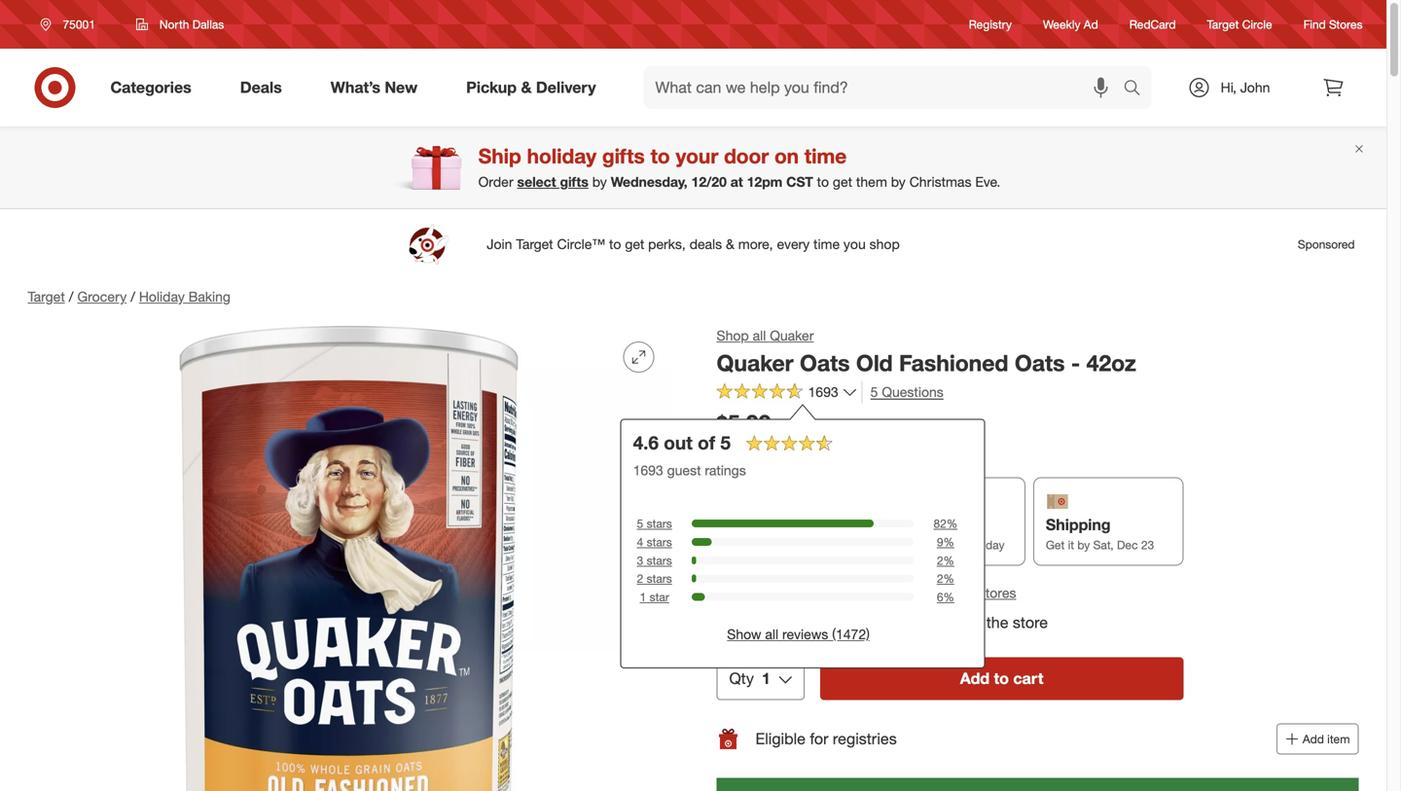 Task type: locate. For each thing, give the bounding box(es) containing it.
to left get
[[817, 173, 829, 190]]

0 vertical spatial gifts
[[602, 144, 645, 168]]

for left pickup
[[867, 613, 886, 632]]

north dallas
[[159, 17, 224, 32]]

% for 4 stars
[[944, 535, 955, 549]]

john
[[1241, 79, 1270, 96]]

5 stars
[[637, 516, 672, 531]]

stars up 4 stars
[[647, 516, 672, 531]]

1 vertical spatial all
[[765, 626, 779, 643]]

dallas
[[192, 17, 224, 32], [771, 442, 808, 459], [842, 583, 888, 602]]

1 horizontal spatial to
[[817, 173, 829, 190]]

by right it
[[1078, 538, 1090, 552]]

pickup
[[890, 613, 937, 632]]

at down "door"
[[731, 173, 743, 190]]

2 stars from the top
[[647, 535, 672, 549]]

qty
[[729, 669, 754, 688]]

1 horizontal spatial by
[[891, 173, 906, 190]]

stars up star
[[647, 571, 672, 586]]

/ right target link
[[69, 288, 73, 305]]

redcard link
[[1130, 16, 1176, 33]]

all inside 'button'
[[765, 626, 779, 643]]

1 right qty
[[762, 669, 771, 688]]

add left item
[[1303, 732, 1324, 746]]

2 % up 6 %
[[937, 571, 955, 586]]

hi, john
[[1221, 79, 1270, 96]]

1 vertical spatial quaker
[[717, 349, 794, 377]]

weekly ad
[[1043, 17, 1098, 32]]

5 up "4"
[[637, 516, 644, 531]]

new
[[385, 78, 418, 97]]

baking
[[189, 288, 231, 305]]

0 horizontal spatial for
[[810, 729, 829, 748]]

2 vertical spatial 5
[[637, 516, 644, 531]]

shipping
[[1046, 515, 1111, 534]]

1693 for 1693
[[808, 384, 839, 401]]

search
[[1115, 80, 1162, 99]]

5
[[871, 384, 878, 401], [721, 432, 731, 454], [637, 516, 644, 531]]

1 stars from the top
[[647, 516, 672, 531]]

ratings
[[705, 462, 746, 479]]

dallas down $0.14
[[771, 442, 808, 459]]

0 vertical spatial quaker
[[770, 327, 814, 344]]

1 vertical spatial target
[[28, 288, 65, 305]]

5 right the of
[[721, 432, 731, 454]]

pickup left &
[[466, 78, 517, 97]]

0 horizontal spatial delivery
[[536, 78, 596, 97]]

stars up 3 stars
[[647, 535, 672, 549]]

(
[[775, 418, 779, 435]]

1 left star
[[640, 590, 646, 604]]

0 vertical spatial north
[[159, 17, 189, 32]]

quaker oats old fashioned oats - 42oz, 1 of 6 image
[[28, 326, 670, 791]]

1 vertical spatial 1693
[[633, 462, 663, 479]]

/ left holiday
[[131, 288, 135, 305]]

add inside button
[[960, 669, 990, 688]]

1 star
[[640, 590, 669, 604]]

0 vertical spatial 1
[[640, 590, 646, 604]]

1 vertical spatial 5
[[721, 432, 731, 454]]

2 % down as
[[937, 553, 955, 568]]

2 horizontal spatial north
[[795, 583, 837, 602]]

1693 inside 1693 link
[[808, 384, 839, 401]]

target left grocery
[[28, 288, 65, 305]]

shipping get it by sat, dec 23
[[1046, 515, 1154, 552]]

dallas up ready within 2 hours for pickup inside the store
[[842, 583, 888, 602]]

hi,
[[1221, 79, 1237, 96]]

1 2 % from the top
[[937, 553, 955, 568]]

2 horizontal spatial at
[[776, 583, 791, 602]]

stores
[[1329, 17, 1363, 32]]

pickup for &
[[466, 78, 517, 97]]

by
[[592, 173, 607, 190], [891, 173, 906, 190], [1078, 538, 1090, 552]]

weekly
[[1043, 17, 1081, 32]]

quaker up 1693 link
[[770, 327, 814, 344]]

1 vertical spatial to
[[817, 173, 829, 190]]

0 vertical spatial all
[[753, 327, 766, 344]]

5 questions link
[[862, 381, 944, 403]]

1 horizontal spatial delivery
[[888, 515, 948, 534]]

2 % for 3 stars
[[937, 553, 955, 568]]

1 / from the left
[[69, 288, 73, 305]]

1 horizontal spatial dallas
[[771, 442, 808, 459]]

reviews
[[782, 626, 829, 643]]

2 horizontal spatial 5
[[871, 384, 878, 401]]

0 horizontal spatial oats
[[800, 349, 850, 377]]

time
[[805, 144, 847, 168]]

0 horizontal spatial 1693
[[633, 462, 663, 479]]

1 horizontal spatial 5
[[721, 432, 731, 454]]

hours down north dallas button
[[824, 613, 863, 632]]

0 horizontal spatial to
[[651, 144, 670, 168]]

pickup & delivery link
[[450, 66, 620, 109]]

stars for 2 stars
[[647, 571, 672, 586]]

75001 button
[[28, 7, 116, 42]]

ready inside pickup ready within 2 hours
[[729, 538, 763, 552]]

0 vertical spatial 1693
[[808, 384, 839, 401]]

gifts down holiday
[[560, 173, 589, 190]]

as
[[934, 538, 946, 552]]

0 vertical spatial hours
[[810, 538, 839, 552]]

0 horizontal spatial by
[[592, 173, 607, 190]]

75001
[[63, 17, 95, 32]]

% for 2 stars
[[944, 571, 955, 586]]

1 vertical spatial 2 %
[[937, 571, 955, 586]]

1 vertical spatial within
[[765, 613, 806, 632]]

pickup
[[466, 78, 517, 97], [729, 515, 780, 534]]

0 vertical spatial ready
[[729, 538, 763, 552]]

2 2 % from the top
[[937, 571, 955, 586]]

stars for 4 stars
[[647, 535, 672, 549]]

wednesday,
[[611, 173, 688, 190]]

at right the of
[[717, 442, 728, 459]]

0 vertical spatial target
[[1207, 17, 1239, 32]]

0 vertical spatial 5
[[871, 384, 878, 401]]

0 vertical spatial for
[[867, 613, 886, 632]]

for
[[867, 613, 886, 632], [810, 729, 829, 748]]

0 horizontal spatial dallas
[[192, 17, 224, 32]]

2 horizontal spatial by
[[1078, 538, 1090, 552]]

all right 'show'
[[765, 626, 779, 643]]

1 vertical spatial at
[[717, 442, 728, 459]]

all right shop
[[753, 327, 766, 344]]

sat,
[[1094, 538, 1114, 552]]

)
[[854, 418, 858, 435]]

82 %
[[934, 516, 958, 531]]

gifts up the wednesday,
[[602, 144, 645, 168]]

1 oats from the left
[[800, 349, 850, 377]]

2 inside pickup ready within 2 hours
[[800, 538, 806, 552]]

/ounce
[[812, 418, 854, 435]]

within up up at right bottom
[[766, 538, 797, 552]]

advertisement region
[[12, 221, 1375, 268], [717, 778, 1359, 791]]

find stores
[[1304, 17, 1363, 32]]

by right them
[[891, 173, 906, 190]]

pickup for ready
[[729, 515, 780, 534]]

1 vertical spatial north
[[732, 442, 767, 459]]

1 vertical spatial dallas
[[771, 442, 808, 459]]

0 horizontal spatial /
[[69, 288, 73, 305]]

4
[[637, 535, 644, 549]]

by down holiday
[[592, 173, 607, 190]]

2 horizontal spatial to
[[994, 669, 1009, 688]]

for right eligible at the bottom right
[[810, 729, 829, 748]]

2 vertical spatial dallas
[[842, 583, 888, 602]]

/
[[69, 288, 73, 305], [131, 288, 135, 305]]

delivery inside the delivery as soon as 5pm today
[[888, 515, 948, 534]]

1 horizontal spatial 1693
[[808, 384, 839, 401]]

at
[[731, 173, 743, 190], [717, 442, 728, 459], [776, 583, 791, 602]]

2 oats from the left
[[1015, 349, 1065, 377]]

redcard
[[1130, 17, 1176, 32]]

1 vertical spatial delivery
[[888, 515, 948, 534]]

door
[[724, 144, 769, 168]]

stars up 2 stars
[[647, 553, 672, 568]]

1 horizontal spatial gifts
[[602, 144, 645, 168]]

cart
[[1013, 669, 1044, 688]]

5 down old
[[871, 384, 878, 401]]

pickup down ratings
[[729, 515, 780, 534]]

deals
[[240, 78, 282, 97]]

north dallas button
[[795, 581, 888, 604]]

4.6 out of 5
[[633, 432, 731, 454]]

2 horizontal spatial dallas
[[842, 583, 888, 602]]

to up the wednesday,
[[651, 144, 670, 168]]

add left cart
[[960, 669, 990, 688]]

2 vertical spatial to
[[994, 669, 1009, 688]]

&
[[521, 78, 532, 97]]

5 for 5 questions
[[871, 384, 878, 401]]

3 stars
[[637, 553, 672, 568]]

1 horizontal spatial /
[[131, 288, 135, 305]]

add item
[[1303, 732, 1350, 746]]

star
[[650, 590, 669, 604]]

0 vertical spatial add
[[960, 669, 990, 688]]

What can we help you find? suggestions appear below search field
[[644, 66, 1128, 109]]

1 horizontal spatial pickup
[[729, 515, 780, 534]]

oats left -
[[1015, 349, 1065, 377]]

1 vertical spatial gifts
[[560, 173, 589, 190]]

target left circle
[[1207, 17, 1239, 32]]

1 vertical spatial ready
[[717, 613, 761, 632]]

the
[[987, 613, 1009, 632]]

9 %
[[937, 535, 955, 549]]

quaker down shop
[[717, 349, 794, 377]]

0 vertical spatial at
[[731, 173, 743, 190]]

1693 down 4.6 on the left of the page
[[633, 462, 663, 479]]

delivery right &
[[536, 78, 596, 97]]

ready down pick
[[717, 613, 761, 632]]

target
[[1207, 17, 1239, 32], [28, 288, 65, 305]]

guest
[[667, 462, 701, 479]]

42oz
[[1087, 349, 1137, 377]]

eligible for registries
[[756, 729, 897, 748]]

1 vertical spatial add
[[1303, 732, 1324, 746]]

within down pick up at north dallas
[[765, 613, 806, 632]]

ready up pick
[[729, 538, 763, 552]]

deals link
[[224, 66, 306, 109]]

it
[[1068, 538, 1075, 552]]

1 horizontal spatial for
[[867, 613, 886, 632]]

0 horizontal spatial target
[[28, 288, 65, 305]]

0 vertical spatial dallas
[[192, 17, 224, 32]]

2
[[800, 538, 806, 552], [937, 553, 944, 568], [637, 571, 644, 586], [937, 571, 944, 586], [811, 613, 819, 632]]

stars for 5 stars
[[647, 516, 672, 531]]

1 vertical spatial 1
[[762, 669, 771, 688]]

0 vertical spatial to
[[651, 144, 670, 168]]

north down $5.99
[[732, 442, 767, 459]]

stars
[[647, 516, 672, 531], [647, 535, 672, 549], [647, 553, 672, 568], [647, 571, 672, 586]]

delivery
[[536, 78, 596, 97], [888, 515, 948, 534]]

within inside pickup ready within 2 hours
[[766, 538, 797, 552]]

target link
[[28, 288, 65, 305]]

ship
[[479, 144, 521, 168]]

north up categories link at the top left of the page
[[159, 17, 189, 32]]

1 vertical spatial pickup
[[729, 515, 780, 534]]

1693 up /ounce
[[808, 384, 839, 401]]

1 vertical spatial for
[[810, 729, 829, 748]]

23
[[1141, 538, 1154, 552]]

2 vertical spatial north
[[795, 583, 837, 602]]

0 vertical spatial delivery
[[536, 78, 596, 97]]

0 vertical spatial within
[[766, 538, 797, 552]]

fashioned
[[899, 349, 1009, 377]]

to left cart
[[994, 669, 1009, 688]]

1 horizontal spatial at
[[731, 173, 743, 190]]

delivery up soon
[[888, 515, 948, 534]]

1 vertical spatial advertisement region
[[717, 778, 1359, 791]]

0 horizontal spatial add
[[960, 669, 990, 688]]

oats up 1693 link
[[800, 349, 850, 377]]

3 stars from the top
[[647, 553, 672, 568]]

at right up at right bottom
[[776, 583, 791, 602]]

north up 'reviews'
[[795, 583, 837, 602]]

ready
[[729, 538, 763, 552], [717, 613, 761, 632]]

0 horizontal spatial north
[[159, 17, 189, 32]]

2 %
[[937, 553, 955, 568], [937, 571, 955, 586]]

1 horizontal spatial add
[[1303, 732, 1324, 746]]

stars for 3 stars
[[647, 553, 672, 568]]

1 horizontal spatial north
[[732, 442, 767, 459]]

4 stars from the top
[[647, 571, 672, 586]]

0 vertical spatial pickup
[[466, 78, 517, 97]]

add inside button
[[1303, 732, 1324, 746]]

1 vertical spatial hours
[[824, 613, 863, 632]]

2 up 6
[[937, 571, 944, 586]]

1 horizontal spatial target
[[1207, 17, 1239, 32]]

dallas up categories link at the top left of the page
[[192, 17, 224, 32]]

add for add item
[[1303, 732, 1324, 746]]

5 inside 5 questions "link"
[[871, 384, 878, 401]]

0 vertical spatial 2 %
[[937, 553, 955, 568]]

hours inside pickup ready within 2 hours
[[810, 538, 839, 552]]

all inside shop all quaker quaker oats old fashioned oats - 42oz
[[753, 327, 766, 344]]

1 horizontal spatial oats
[[1015, 349, 1065, 377]]

0 horizontal spatial 5
[[637, 516, 644, 531]]

2 up pick up at north dallas
[[800, 538, 806, 552]]

by inside shipping get it by sat, dec 23
[[1078, 538, 1090, 552]]

0 horizontal spatial 1
[[640, 590, 646, 604]]

0 horizontal spatial pickup
[[466, 78, 517, 97]]

hours up north dallas button
[[810, 538, 839, 552]]

1693 link
[[717, 381, 858, 405]]

pickup inside pickup ready within 2 hours
[[729, 515, 780, 534]]



Task type: describe. For each thing, give the bounding box(es) containing it.
$5.99
[[717, 409, 771, 437]]

weekly ad link
[[1043, 16, 1098, 33]]

what's new link
[[314, 66, 442, 109]]

(1472)
[[832, 626, 870, 643]]

on
[[775, 144, 799, 168]]

target for target circle
[[1207, 17, 1239, 32]]

2 down 3
[[637, 571, 644, 586]]

your
[[676, 144, 719, 168]]

target for target / grocery / holiday baking
[[28, 288, 65, 305]]

$5.99 ( $0.14 /ounce )
[[717, 409, 858, 437]]

item
[[1328, 732, 1350, 746]]

-
[[1071, 349, 1080, 377]]

pickup & delivery
[[466, 78, 596, 97]]

other
[[943, 584, 975, 601]]

search button
[[1115, 66, 1162, 113]]

2 down pick up at north dallas
[[811, 613, 819, 632]]

store
[[1013, 613, 1048, 632]]

delivery as soon as 5pm today
[[888, 515, 1005, 552]]

0 vertical spatial advertisement region
[[12, 221, 1375, 268]]

show all reviews (1472)
[[727, 626, 870, 643]]

% for 1 star
[[944, 590, 955, 604]]

add to cart button
[[820, 657, 1184, 700]]

grocery link
[[77, 288, 127, 305]]

ready within 2 hours for pickup inside the store
[[717, 613, 1048, 632]]

at inside 'ship holiday gifts to your door on time order select gifts by wednesday, 12/20 at 12pm cst to get them by christmas eve.'
[[731, 173, 743, 190]]

what's new
[[331, 78, 418, 97]]

4.6
[[633, 432, 659, 454]]

to inside button
[[994, 669, 1009, 688]]

1693 for 1693 guest ratings
[[633, 462, 663, 479]]

today
[[975, 538, 1005, 552]]

registry
[[969, 17, 1012, 32]]

dallas inside north dallas dropdown button
[[192, 17, 224, 32]]

9
[[937, 535, 944, 549]]

12/20
[[692, 173, 727, 190]]

pick up at north dallas
[[717, 583, 888, 602]]

add for add to cart
[[960, 669, 990, 688]]

them
[[856, 173, 888, 190]]

north inside dropdown button
[[159, 17, 189, 32]]

select
[[517, 173, 556, 190]]

2 / from the left
[[131, 288, 135, 305]]

inside
[[941, 613, 982, 632]]

1693 guest ratings
[[633, 462, 746, 479]]

of
[[698, 432, 715, 454]]

check other stores
[[900, 584, 1017, 601]]

% for 5 stars
[[947, 516, 958, 531]]

check
[[900, 584, 940, 601]]

2 down as
[[937, 553, 944, 568]]

eligible
[[756, 729, 806, 748]]

3
[[637, 553, 644, 568]]

get
[[833, 173, 853, 190]]

questions
[[882, 384, 944, 401]]

as
[[888, 538, 901, 552]]

5 for 5 stars
[[637, 516, 644, 531]]

christmas
[[910, 173, 972, 190]]

target circle link
[[1207, 16, 1273, 33]]

order
[[479, 173, 514, 190]]

registry link
[[969, 16, 1012, 33]]

at north dallas
[[717, 442, 808, 459]]

pick
[[717, 583, 749, 602]]

all for (1472)
[[765, 626, 779, 643]]

up
[[753, 583, 772, 602]]

show all reviews (1472) button
[[727, 625, 870, 644]]

% for 3 stars
[[944, 553, 955, 568]]

old
[[856, 349, 893, 377]]

0 horizontal spatial at
[[717, 442, 728, 459]]

categories
[[110, 78, 191, 97]]

holiday baking link
[[139, 288, 231, 305]]

pickup ready within 2 hours
[[729, 515, 839, 552]]

2 stars
[[637, 571, 672, 586]]

shop all quaker quaker oats old fashioned oats - 42oz
[[717, 327, 1137, 377]]

what's
[[331, 78, 380, 97]]

find
[[1304, 17, 1326, 32]]

stores
[[979, 584, 1017, 601]]

all for quaker
[[753, 327, 766, 344]]

0 horizontal spatial gifts
[[560, 173, 589, 190]]

cst
[[786, 173, 813, 190]]

2 % for 2 stars
[[937, 571, 955, 586]]

5pm
[[949, 538, 972, 552]]

2 vertical spatial at
[[776, 583, 791, 602]]

check other stores button
[[899, 582, 1018, 604]]

shop
[[717, 327, 749, 344]]

6 %
[[937, 590, 955, 604]]

holiday
[[527, 144, 597, 168]]

1 horizontal spatial 1
[[762, 669, 771, 688]]

add item button
[[1277, 723, 1359, 755]]

target / grocery / holiday baking
[[28, 288, 231, 305]]

show
[[727, 626, 762, 643]]



Task type: vqa. For each thing, say whether or not it's contained in the screenshot.


